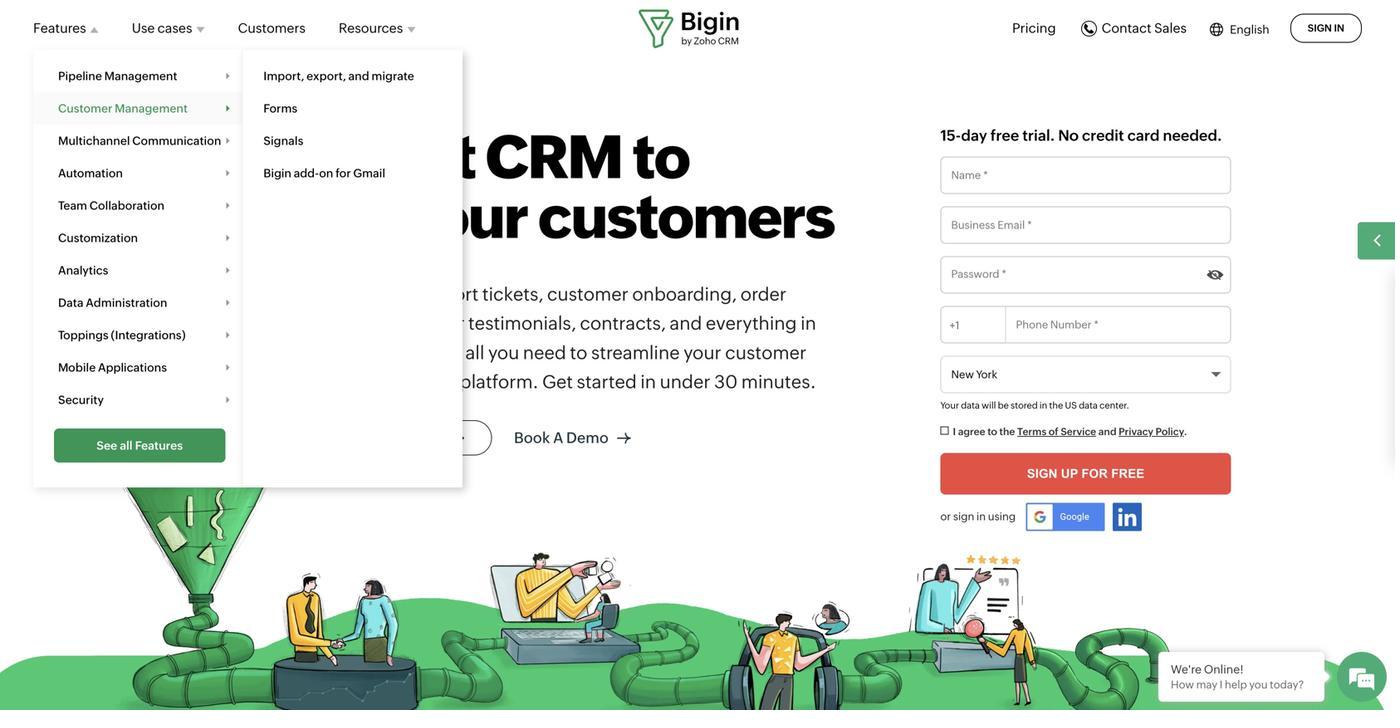 Task type: vqa. For each thing, say whether or not it's contained in the screenshot.
need
yes



Task type: describe. For each thing, give the bounding box(es) containing it.
your inside the sales deals, support tickets, customer onboarding, order delivery, customer testimonials, contracts, and everything in between—bigin is all you need to streamline your customer operations in one platform. get started in under 30 minutes.
[[684, 342, 722, 363]]

how
[[1172, 679, 1195, 691]]

needed.
[[1164, 127, 1223, 144]]

education
[[336, 159, 392, 172]]

one
[[424, 371, 456, 393]]

customers
[[238, 20, 306, 36]]

management for task management
[[289, 134, 362, 147]]

pipelines for team pipelines
[[295, 69, 345, 83]]

data administration
[[58, 296, 167, 309]]

administration
[[86, 296, 167, 309]]

and inside import, export, and migrate link
[[349, 69, 369, 83]]

i inside the we're online! how may i help you today?
[[1220, 679, 1223, 691]]

sales deals, support tickets, customer onboarding, order delivery, customer testimonials, contracts, and everything in between—bigin is all you need to streamline your customer operations in one platform. get started in under 30 minutes.
[[309, 284, 817, 393]]

signals link
[[243, 125, 463, 157]]

multichannel communication link
[[33, 125, 246, 157]]

sign in link
[[1291, 14, 1363, 43]]

team collaboration link
[[33, 189, 246, 222]]

2 vertical spatial and
[[1099, 426, 1117, 438]]

to inside the easiest crm to manage your customers
[[633, 123, 690, 192]]

team for team pipelines
[[264, 69, 293, 83]]

automation
[[58, 167, 123, 180]]

1 horizontal spatial sales
[[1155, 20, 1187, 36]]

management for customer management
[[115, 102, 188, 115]]

is
[[449, 342, 462, 363]]

team collaboration
[[58, 199, 165, 212]]

see all features link
[[54, 429, 226, 463]]

to inside the sales deals, support tickets, customer onboarding, order delivery, customer testimonials, contracts, and everything in between—bigin is all you need to streamline your customer operations in one platform. get started in under 30 minutes.
[[570, 342, 588, 363]]

on
[[319, 167, 333, 180]]

automation link
[[33, 157, 246, 189]]

gmail
[[353, 167, 386, 180]]

be
[[998, 400, 1009, 411]]

free
[[991, 127, 1020, 144]]

a
[[553, 429, 564, 446]]

1 horizontal spatial customer
[[547, 284, 629, 305]]

products link
[[243, 157, 463, 189]]

agree
[[959, 426, 986, 438]]

the easiest crm to manage your customers
[[164, 123, 835, 251]]

you inside the sales deals, support tickets, customer onboarding, order delivery, customer testimonials, contracts, and everything in between—bigin is all you need to streamline your customer operations in one platform. get started in under 30 minutes.
[[488, 342, 520, 363]]

forms link
[[243, 92, 463, 125]]

streamline
[[591, 342, 680, 363]]

or
[[941, 511, 952, 523]]

Business Email * text field
[[941, 206, 1232, 244]]

service
[[1061, 426, 1097, 438]]

team pipelines
[[264, 69, 345, 83]]

i agree to the terms of service and privacy policy .
[[953, 426, 1188, 438]]

privacy policy link
[[1119, 426, 1185, 438]]

education link
[[315, 150, 481, 182]]

Phone Number * text field
[[941, 306, 1232, 344]]

trial.
[[1023, 127, 1056, 144]]

all inside security see all features
[[120, 439, 133, 452]]

card
[[1128, 127, 1160, 144]]

stored
[[1011, 400, 1038, 411]]

customers link
[[238, 6, 306, 51]]

bigin add-on for gmail link
[[243, 157, 463, 189]]

and inside the sales deals, support tickets, customer onboarding, order delivery, customer testimonials, contracts, and everything in between—bigin is all you need to streamline your customer operations in one platform. get started in under 30 minutes.
[[670, 313, 702, 334]]

connected pipelines
[[264, 102, 377, 115]]

toppings (integrations) link
[[33, 319, 246, 351]]

import, export, and migrate
[[264, 69, 414, 83]]

testimonials,
[[469, 313, 577, 334]]

0 horizontal spatial i
[[953, 426, 956, 438]]

collaboration
[[89, 199, 165, 212]]

privacy
[[1119, 426, 1154, 438]]

terms of service link
[[1018, 426, 1097, 438]]

products
[[264, 167, 313, 180]]

2 vertical spatial customer
[[726, 342, 807, 363]]

you inside the we're online! how may i help you today?
[[1250, 679, 1268, 691]]

contact sales
[[1102, 20, 1187, 36]]

using
[[989, 511, 1016, 523]]

your inside the easiest crm to manage your customers
[[400, 182, 528, 251]]

us
[[1066, 400, 1078, 411]]

mobile applications link
[[33, 351, 246, 384]]

delivery,
[[309, 313, 380, 334]]

resources
[[339, 20, 403, 36]]

center.
[[1100, 400, 1130, 411]]

multichannel
[[58, 134, 130, 147]]

applications
[[98, 361, 167, 374]]

or sign in using
[[941, 511, 1018, 523]]

analytics
[[58, 264, 108, 277]]

policy
[[1156, 426, 1185, 438]]

contracts,
[[580, 313, 666, 334]]

easiest
[[278, 123, 476, 192]]

book
[[514, 429, 551, 446]]

for
[[336, 167, 351, 180]]

cases
[[158, 20, 192, 36]]

0 vertical spatial the
[[1050, 400, 1064, 411]]

pipeline management link
[[33, 60, 246, 92]]

support
[[412, 284, 479, 305]]

export,
[[307, 69, 346, 83]]

will
[[982, 400, 997, 411]]

the
[[164, 123, 268, 192]]

15-day free trial. no credit card needed.
[[941, 127, 1223, 144]]

mobile applications
[[58, 361, 167, 374]]

use
[[132, 20, 155, 36]]

no
[[1059, 127, 1079, 144]]

in
[[1335, 22, 1345, 34]]



Task type: locate. For each thing, give the bounding box(es) containing it.
bigin for everyone image
[[0, 387, 1265, 710]]

and
[[349, 69, 369, 83], [670, 313, 702, 334], [1099, 426, 1117, 438]]

0 vertical spatial your
[[400, 182, 528, 251]]

0 vertical spatial team
[[264, 69, 293, 83]]

15-
[[941, 127, 962, 144]]

toppings
[[58, 329, 109, 342]]

we're
[[1172, 663, 1202, 676]]

features up the pipeline
[[33, 20, 86, 36]]

pipeline
[[58, 69, 102, 83]]

0 horizontal spatial all
[[120, 439, 133, 452]]

manage
[[164, 182, 390, 251]]

you right help
[[1250, 679, 1268, 691]]

0 vertical spatial i
[[953, 426, 956, 438]]

0 horizontal spatial sales
[[309, 284, 354, 305]]

in right sign
[[977, 511, 986, 523]]

customer up minutes.
[[726, 342, 807, 363]]

onboarding,
[[633, 284, 737, 305]]

customer up contracts,
[[547, 284, 629, 305]]

english
[[1231, 23, 1270, 36]]

1 horizontal spatial your
[[684, 342, 722, 363]]

2 horizontal spatial customer
[[726, 342, 807, 363]]

1 vertical spatial you
[[1250, 679, 1268, 691]]

book a demo
[[514, 429, 609, 446]]

task management
[[264, 134, 362, 147]]

1 horizontal spatial team
[[264, 69, 293, 83]]

2 vertical spatial to
[[988, 426, 998, 438]]

0 vertical spatial you
[[488, 342, 520, 363]]

security link
[[33, 384, 246, 416]]

pipelines up connected pipelines at top
[[295, 69, 345, 83]]

management up on
[[289, 134, 362, 147]]

1 vertical spatial and
[[670, 313, 702, 334]]

signals
[[264, 134, 304, 147]]

management for pipeline management
[[104, 69, 177, 83]]

0 horizontal spatial data
[[962, 400, 980, 411]]

0 horizontal spatial and
[[349, 69, 369, 83]]

management
[[104, 69, 177, 83], [115, 102, 188, 115], [289, 134, 362, 147]]

migrate
[[372, 69, 414, 83]]

and right the export,
[[349, 69, 369, 83]]

pipelines down team pipelines link
[[327, 102, 377, 115]]

in right everything
[[801, 313, 817, 334]]

team down automation
[[58, 199, 87, 212]]

customization link
[[33, 222, 246, 254]]

get
[[543, 371, 573, 393]]

data
[[962, 400, 980, 411], [1079, 400, 1098, 411]]

import, export, and migrate link
[[243, 60, 463, 92]]

None submit
[[941, 453, 1232, 495]]

your
[[941, 400, 960, 411]]

features inside security see all features
[[135, 439, 183, 452]]

data right the 'us'
[[1079, 400, 1098, 411]]

need
[[523, 342, 567, 363]]

demo
[[567, 429, 609, 446]]

1 horizontal spatial i
[[1220, 679, 1223, 691]]

2 horizontal spatial and
[[1099, 426, 1117, 438]]

and down center.
[[1099, 426, 1117, 438]]

contact sales link
[[1081, 20, 1187, 36]]

security
[[58, 393, 104, 407]]

started
[[577, 371, 637, 393]]

team for team collaboration
[[58, 199, 87, 212]]

see
[[97, 439, 117, 452]]

all inside the sales deals, support tickets, customer onboarding, order delivery, customer testimonials, contracts, and everything in between—bigin is all you need to streamline your customer operations in one platform. get started in under 30 minutes.
[[466, 342, 485, 363]]

0 vertical spatial customer
[[547, 284, 629, 305]]

customization
[[58, 231, 138, 245]]

0 horizontal spatial the
[[1000, 426, 1016, 438]]

customer
[[58, 102, 113, 115]]

0 vertical spatial to
[[633, 123, 690, 192]]

(integrations)
[[111, 329, 186, 342]]

0 horizontal spatial team
[[58, 199, 87, 212]]

pricing link
[[1013, 18, 1057, 38]]

customer down support
[[383, 313, 465, 334]]

.
[[1185, 426, 1188, 438]]

1 horizontal spatial features
[[135, 439, 183, 452]]

the left the 'us'
[[1050, 400, 1064, 411]]

deals,
[[358, 284, 408, 305]]

1 vertical spatial to
[[570, 342, 588, 363]]

help
[[1226, 679, 1248, 691]]

0 vertical spatial and
[[349, 69, 369, 83]]

crm
[[486, 123, 623, 192]]

add-
[[294, 167, 319, 180]]

1 horizontal spatial the
[[1050, 400, 1064, 411]]

0 vertical spatial sales
[[1155, 20, 1187, 36]]

i right the may
[[1220, 679, 1223, 691]]

1 vertical spatial sales
[[309, 284, 354, 305]]

security see all features
[[58, 393, 183, 452]]

features
[[33, 20, 86, 36], [135, 439, 183, 452]]

tickets,
[[483, 284, 544, 305]]

1 vertical spatial team
[[58, 199, 87, 212]]

1 vertical spatial all
[[120, 439, 133, 452]]

management up the customer management link
[[104, 69, 177, 83]]

you
[[488, 342, 520, 363], [1250, 679, 1268, 691]]

your up support
[[400, 182, 528, 251]]

import,
[[264, 69, 304, 83]]

2 vertical spatial management
[[289, 134, 362, 147]]

everything
[[706, 313, 797, 334]]

your up under
[[684, 342, 722, 363]]

management up multichannel communication
[[115, 102, 188, 115]]

0 vertical spatial management
[[104, 69, 177, 83]]

customer management
[[58, 102, 188, 115]]

1 horizontal spatial all
[[466, 342, 485, 363]]

team up "forms"
[[264, 69, 293, 83]]

1 horizontal spatial and
[[670, 313, 702, 334]]

bigin
[[264, 167, 292, 180]]

the left the terms
[[1000, 426, 1016, 438]]

0 horizontal spatial your
[[400, 182, 528, 251]]

0 horizontal spatial customer
[[383, 313, 465, 334]]

sales inside the sales deals, support tickets, customer onboarding, order delivery, customer testimonials, contracts, and everything in between—bigin is all you need to streamline your customer operations in one platform. get started in under 30 minutes.
[[309, 284, 354, 305]]

use cases
[[132, 20, 192, 36]]

pricing
[[1013, 20, 1057, 36]]

all right is
[[466, 342, 485, 363]]

between—bigin
[[309, 342, 445, 363]]

team pipelines link
[[243, 60, 463, 92]]

sign
[[954, 511, 975, 523]]

i left agree
[[953, 426, 956, 438]]

all right see
[[120, 439, 133, 452]]

2 data from the left
[[1079, 400, 1098, 411]]

Name * text field
[[941, 157, 1232, 194]]

of
[[1049, 426, 1059, 438]]

1 horizontal spatial to
[[633, 123, 690, 192]]

connected
[[264, 102, 325, 115]]

customers
[[538, 182, 835, 251]]

1 vertical spatial the
[[1000, 426, 1016, 438]]

0 vertical spatial features
[[33, 20, 86, 36]]

in down 'streamline'
[[641, 371, 656, 393]]

toppings (integrations)
[[58, 329, 186, 342]]

0 horizontal spatial features
[[33, 20, 86, 36]]

the
[[1050, 400, 1064, 411], [1000, 426, 1016, 438]]

in right 'stored'
[[1040, 400, 1048, 411]]

0 vertical spatial all
[[466, 342, 485, 363]]

1 vertical spatial i
[[1220, 679, 1223, 691]]

sales up delivery,
[[309, 284, 354, 305]]

pipelines for connected pipelines
[[327, 102, 377, 115]]

Password * password field
[[941, 256, 1232, 294]]

1 vertical spatial pipelines
[[327, 102, 377, 115]]

task
[[264, 134, 287, 147]]

2 horizontal spatial to
[[988, 426, 998, 438]]

analytics link
[[33, 254, 246, 287]]

1 vertical spatial features
[[135, 439, 183, 452]]

and down onboarding, on the top of page
[[670, 313, 702, 334]]

connected pipelines link
[[243, 92, 463, 125]]

team
[[264, 69, 293, 83], [58, 199, 87, 212]]

data left the "will"
[[962, 400, 980, 411]]

features down security link
[[135, 439, 183, 452]]

minutes.
[[742, 371, 817, 393]]

1 vertical spatial customer
[[383, 313, 465, 334]]

0 horizontal spatial to
[[570, 342, 588, 363]]

your data will be stored in the us data center.
[[941, 400, 1130, 411]]

all
[[466, 342, 485, 363], [120, 439, 133, 452]]

1 horizontal spatial you
[[1250, 679, 1268, 691]]

sales right contact
[[1155, 20, 1187, 36]]

0 horizontal spatial you
[[488, 342, 520, 363]]

1 vertical spatial management
[[115, 102, 188, 115]]

1 vertical spatial your
[[684, 342, 722, 363]]

1 horizontal spatial data
[[1079, 400, 1098, 411]]

to
[[633, 123, 690, 192], [570, 342, 588, 363], [988, 426, 998, 438]]

you up the platform.
[[488, 342, 520, 363]]

may
[[1197, 679, 1218, 691]]

in left one
[[405, 371, 420, 393]]

1 data from the left
[[962, 400, 980, 411]]

0 vertical spatial pipelines
[[295, 69, 345, 83]]

online!
[[1205, 663, 1244, 676]]

data
[[58, 296, 84, 309]]

multichannel communication
[[58, 134, 221, 147]]

customer management link
[[33, 92, 246, 125]]



